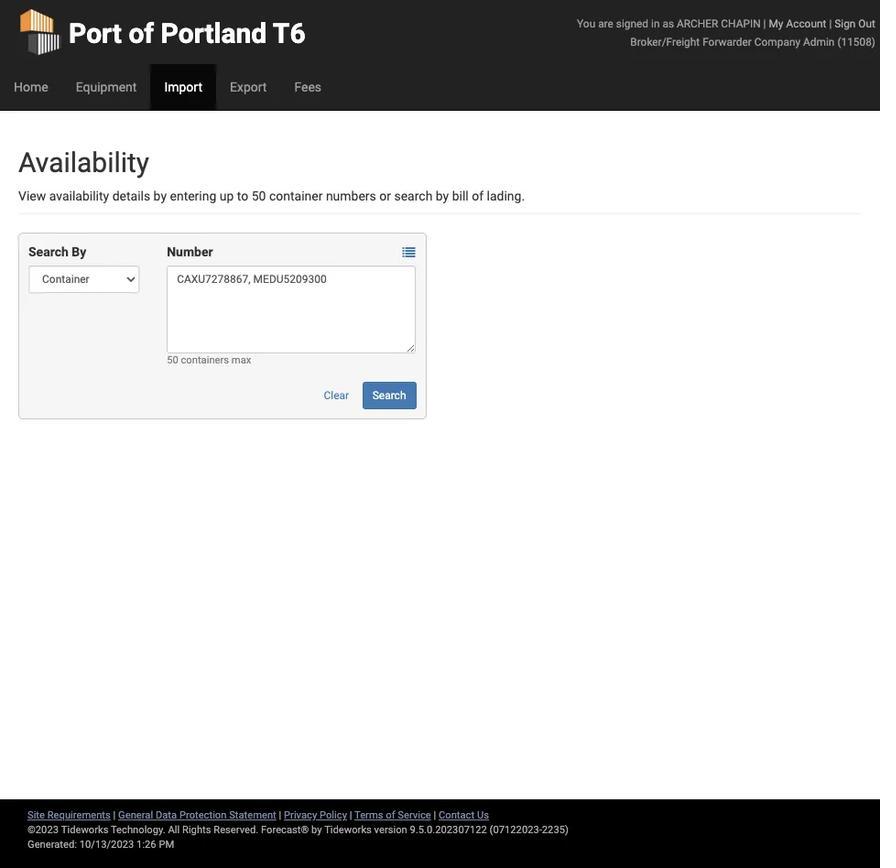 Task type: describe. For each thing, give the bounding box(es) containing it.
general
[[118, 810, 153, 822]]

in
[[652, 17, 660, 30]]

general data protection statement link
[[118, 810, 277, 822]]

account
[[787, 17, 827, 30]]

protection
[[180, 810, 227, 822]]

(07122023-
[[490, 825, 542, 837]]

search for search by
[[28, 245, 69, 259]]

you
[[578, 17, 596, 30]]

export
[[230, 80, 267, 94]]

as
[[663, 17, 675, 30]]

entering
[[170, 189, 217, 203]]

or
[[380, 189, 391, 203]]

search
[[395, 189, 433, 203]]

port of portland t6
[[69, 17, 306, 49]]

search for search
[[373, 390, 407, 402]]

archer
[[677, 17, 719, 30]]

forwarder
[[703, 36, 752, 49]]

sign out link
[[835, 17, 876, 30]]

data
[[156, 810, 177, 822]]

port
[[69, 17, 122, 49]]

tideworks
[[325, 825, 372, 837]]

0 vertical spatial of
[[129, 17, 154, 49]]

version
[[375, 825, 408, 837]]

10/13/2023
[[79, 840, 134, 852]]

view
[[18, 189, 46, 203]]

us
[[477, 810, 489, 822]]

9.5.0.202307122
[[410, 825, 487, 837]]

fees
[[295, 80, 322, 94]]

clear button
[[314, 382, 359, 410]]

numbers
[[326, 189, 377, 203]]

site
[[27, 810, 45, 822]]

| up tideworks
[[350, 810, 352, 822]]

show list image
[[403, 247, 416, 260]]

reserved.
[[214, 825, 259, 837]]

rights
[[182, 825, 211, 837]]

clear
[[324, 390, 349, 402]]

policy
[[320, 810, 347, 822]]

signed
[[617, 17, 649, 30]]

contact us link
[[439, 810, 489, 822]]

| up 9.5.0.202307122
[[434, 810, 437, 822]]

out
[[859, 17, 876, 30]]

view availability details by entering up to 50 container numbers or search by bill of lading.
[[18, 189, 525, 203]]

t6
[[273, 17, 306, 49]]

| left my
[[764, 17, 767, 30]]

search button
[[363, 382, 417, 410]]

site requirements | general data protection statement | privacy policy | terms of service | contact us ©2023 tideworks technology. all rights reserved. forecast® by tideworks version 9.5.0.202307122 (07122023-2235) generated: 10/13/2023 1:26 pm
[[27, 810, 569, 852]]



Task type: vqa. For each thing, say whether or not it's contained in the screenshot.
GENERATED:
yes



Task type: locate. For each thing, give the bounding box(es) containing it.
©2023 tideworks
[[27, 825, 109, 837]]

sign
[[835, 17, 857, 30]]

fees button
[[281, 64, 336, 110]]

by
[[72, 245, 86, 259]]

of up version
[[386, 810, 396, 822]]

home button
[[0, 64, 62, 110]]

import button
[[151, 64, 216, 110]]

number
[[167, 245, 213, 259]]

statement
[[229, 810, 277, 822]]

all
[[168, 825, 180, 837]]

search
[[28, 245, 69, 259], [373, 390, 407, 402]]

pm
[[159, 840, 174, 852]]

|
[[764, 17, 767, 30], [830, 17, 833, 30], [113, 810, 116, 822], [279, 810, 282, 822], [350, 810, 352, 822], [434, 810, 437, 822]]

1 horizontal spatial search
[[373, 390, 407, 402]]

chapin
[[722, 17, 761, 30]]

1 vertical spatial search
[[373, 390, 407, 402]]

1 horizontal spatial of
[[386, 810, 396, 822]]

contact
[[439, 810, 475, 822]]

2 vertical spatial of
[[386, 810, 396, 822]]

| left the general
[[113, 810, 116, 822]]

equipment
[[76, 80, 137, 94]]

are
[[599, 17, 614, 30]]

by
[[154, 189, 167, 203], [436, 189, 449, 203], [312, 825, 322, 837]]

site requirements link
[[27, 810, 111, 822]]

my account link
[[769, 17, 827, 30]]

terms
[[355, 810, 384, 822]]

search inside button
[[373, 390, 407, 402]]

of right bill
[[472, 189, 484, 203]]

containers
[[181, 355, 229, 367]]

to
[[237, 189, 249, 203]]

up
[[220, 189, 234, 203]]

0 horizontal spatial of
[[129, 17, 154, 49]]

search by
[[28, 245, 86, 259]]

(11508)
[[838, 36, 876, 49]]

50 left "containers"
[[167, 355, 178, 367]]

company
[[755, 36, 801, 49]]

requirements
[[47, 810, 111, 822]]

of
[[129, 17, 154, 49], [472, 189, 484, 203], [386, 810, 396, 822]]

availability
[[18, 147, 149, 179]]

1 vertical spatial 50
[[167, 355, 178, 367]]

my
[[769, 17, 784, 30]]

search left the by at the left of the page
[[28, 245, 69, 259]]

you are signed in as archer chapin | my account | sign out broker/freight forwarder company admin (11508)
[[578, 17, 876, 49]]

service
[[398, 810, 431, 822]]

0 vertical spatial 50
[[252, 189, 266, 203]]

portland
[[161, 17, 267, 49]]

import
[[164, 80, 203, 94]]

privacy
[[284, 810, 317, 822]]

technology.
[[111, 825, 166, 837]]

container
[[269, 189, 323, 203]]

50
[[252, 189, 266, 203], [167, 355, 178, 367]]

2 horizontal spatial by
[[436, 189, 449, 203]]

max
[[232, 355, 251, 367]]

Number text field
[[167, 266, 417, 354]]

broker/freight
[[631, 36, 700, 49]]

forecast®
[[261, 825, 309, 837]]

by right details
[[154, 189, 167, 203]]

privacy policy link
[[284, 810, 347, 822]]

50 right to
[[252, 189, 266, 203]]

of right the port
[[129, 17, 154, 49]]

by left bill
[[436, 189, 449, 203]]

search right the clear button
[[373, 390, 407, 402]]

1:26
[[137, 840, 156, 852]]

admin
[[804, 36, 835, 49]]

port of portland t6 link
[[18, 0, 306, 64]]

2 horizontal spatial of
[[472, 189, 484, 203]]

export button
[[216, 64, 281, 110]]

0 vertical spatial search
[[28, 245, 69, 259]]

home
[[14, 80, 48, 94]]

0 horizontal spatial 50
[[167, 355, 178, 367]]

1 horizontal spatial 50
[[252, 189, 266, 203]]

by down privacy policy "link"
[[312, 825, 322, 837]]

2235)
[[542, 825, 569, 837]]

1 horizontal spatial by
[[312, 825, 322, 837]]

| left sign
[[830, 17, 833, 30]]

lading.
[[487, 189, 525, 203]]

of inside site requirements | general data protection statement | privacy policy | terms of service | contact us ©2023 tideworks technology. all rights reserved. forecast® by tideworks version 9.5.0.202307122 (07122023-2235) generated: 10/13/2023 1:26 pm
[[386, 810, 396, 822]]

by inside site requirements | general data protection statement | privacy policy | terms of service | contact us ©2023 tideworks technology. all rights reserved. forecast® by tideworks version 9.5.0.202307122 (07122023-2235) generated: 10/13/2023 1:26 pm
[[312, 825, 322, 837]]

bill
[[453, 189, 469, 203]]

equipment button
[[62, 64, 151, 110]]

terms of service link
[[355, 810, 431, 822]]

1 vertical spatial of
[[472, 189, 484, 203]]

0 horizontal spatial by
[[154, 189, 167, 203]]

availability
[[49, 189, 109, 203]]

0 horizontal spatial search
[[28, 245, 69, 259]]

50 containers max
[[167, 355, 251, 367]]

| up the forecast®
[[279, 810, 282, 822]]

details
[[112, 189, 150, 203]]

generated:
[[27, 840, 77, 852]]



